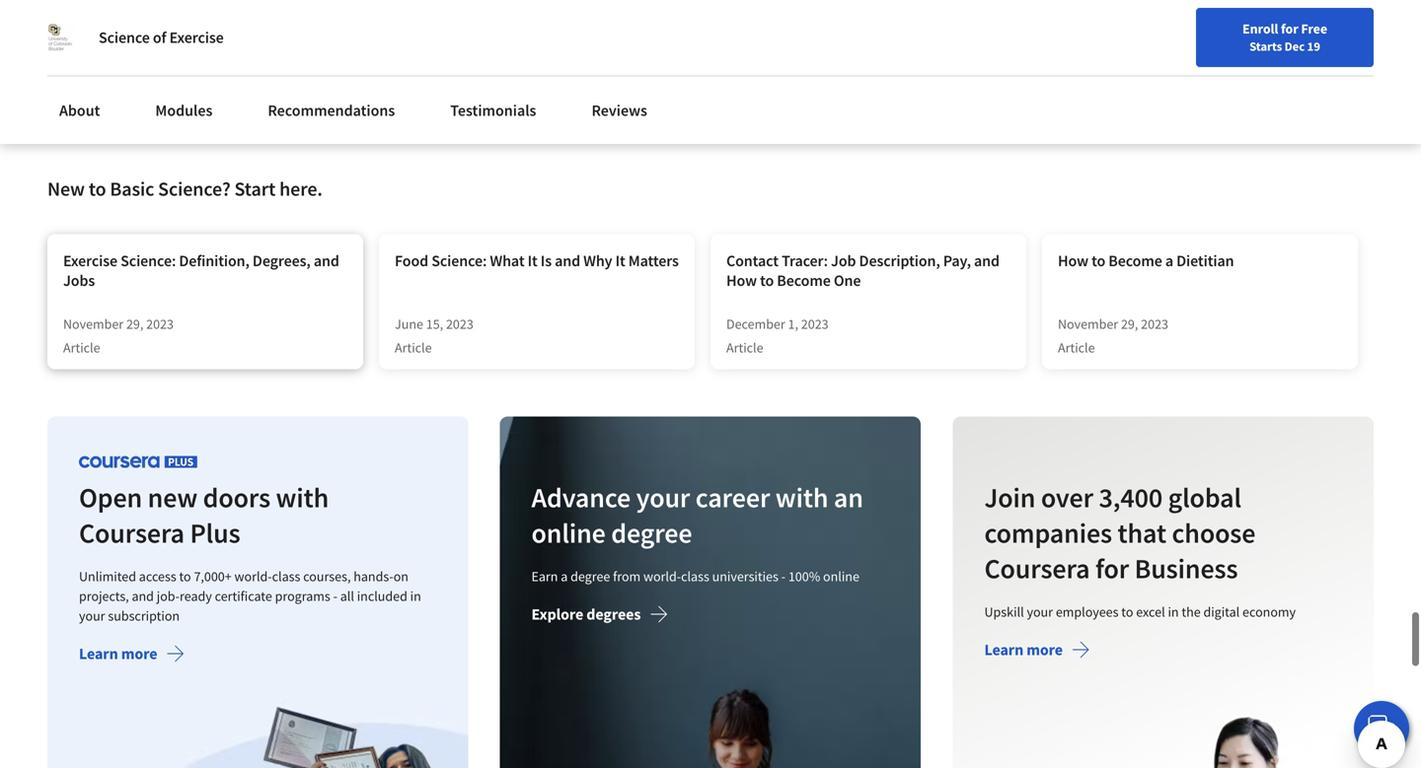 Task type: vqa. For each thing, say whether or not it's contained in the screenshot.
aid
no



Task type: describe. For each thing, give the bounding box(es) containing it.
recommendations link
[[256, 89, 407, 132]]

view more reviews
[[489, 90, 612, 110]]

from
[[613, 568, 641, 586]]

and right is
[[555, 251, 580, 271]]

explore degrees
[[532, 605, 641, 624]]

digital
[[1203, 603, 1239, 621]]

certificate
[[215, 587, 272, 605]]

companies
[[984, 516, 1112, 550]]

1 horizontal spatial -
[[781, 568, 786, 586]]

food science: what it is and why it matters
[[395, 251, 679, 271]]

that
[[1117, 516, 1166, 550]]

recommendations
[[268, 101, 395, 120]]

excel
[[1136, 603, 1165, 621]]

reviews
[[562, 90, 612, 110]]

june
[[395, 315, 423, 333]]

1 it from the left
[[528, 251, 538, 271]]

programs
[[275, 587, 330, 605]]

testimonials link
[[438, 89, 548, 132]]

economy
[[1242, 603, 1296, 621]]

coursera inside "open new doors with coursera plus"
[[79, 516, 185, 550]]

chat with us image
[[1366, 713, 1397, 745]]

access
[[139, 568, 176, 586]]

2023 for what
[[446, 315, 473, 333]]

science: for food
[[431, 251, 487, 271]]

article for how to become a dietitian
[[1058, 339, 1095, 357]]

reviews
[[592, 101, 647, 120]]

start
[[234, 176, 276, 201]]

2023 for definition,
[[146, 315, 174, 333]]

how to become a dietitian
[[1058, 251, 1234, 271]]

upskill
[[984, 603, 1024, 621]]

1 horizontal spatial online
[[823, 568, 860, 586]]

basic
[[110, 176, 154, 201]]

job-
[[157, 587, 180, 605]]

choose
[[1172, 516, 1255, 550]]

doors
[[203, 480, 270, 515]]

june 15, 2023 article
[[395, 315, 473, 357]]

november for how to become a dietitian
[[1058, 315, 1118, 333]]

1 horizontal spatial how
[[1058, 251, 1088, 271]]

here.
[[279, 176, 322, 201]]

0 horizontal spatial a
[[561, 568, 568, 586]]

modules link
[[143, 89, 224, 132]]

career
[[696, 480, 770, 515]]

is
[[541, 251, 552, 271]]

of
[[153, 28, 166, 47]]

new to basic science? start here.
[[47, 176, 322, 201]]

0 vertical spatial exercise
[[169, 28, 224, 47]]

coursera plus image
[[79, 456, 197, 468]]

subscription
[[108, 607, 180, 625]]

food
[[395, 251, 428, 271]]

article for contact tracer: job description, pay, and how to become one
[[726, 339, 763, 357]]

starts
[[1249, 38, 1282, 54]]

description,
[[859, 251, 940, 271]]

with for doors
[[276, 480, 329, 515]]

science
[[99, 28, 150, 47]]

and inside contact tracer: job description, pay, and how to become one
[[974, 251, 1000, 271]]

advance
[[532, 480, 631, 515]]

1 horizontal spatial learn
[[984, 640, 1023, 660]]

earn
[[532, 568, 558, 586]]

jobs
[[63, 271, 95, 290]]

included
[[357, 587, 407, 605]]

courses,
[[303, 568, 351, 586]]

0 horizontal spatial more
[[121, 644, 157, 664]]

15,
[[426, 315, 443, 333]]

1 horizontal spatial learn more
[[984, 640, 1063, 660]]

join
[[984, 480, 1035, 515]]

the
[[1181, 603, 1200, 621]]

explore
[[532, 605, 584, 624]]

open
[[79, 480, 142, 515]]

matters
[[628, 251, 679, 271]]

to inside contact tracer: job description, pay, and how to become one
[[760, 271, 774, 290]]

enroll for free starts dec 19
[[1242, 20, 1327, 54]]

global
[[1168, 480, 1241, 515]]

for inside join over 3,400 global companies that choose coursera for business
[[1095, 551, 1129, 586]]

become inside contact tracer: job description, pay, and how to become one
[[777, 271, 831, 290]]

projects,
[[79, 587, 129, 605]]

advance your career with an online degree
[[532, 480, 863, 550]]

view more reviews link
[[489, 89, 612, 110]]

contact tracer: job description, pay, and how to become one
[[726, 251, 1000, 290]]

december 1, 2023 article
[[726, 315, 829, 357]]

dietitian
[[1176, 251, 1234, 271]]

december
[[726, 315, 785, 333]]

29, for science:
[[126, 315, 143, 333]]

testimonials
[[450, 101, 536, 120]]



Task type: locate. For each thing, give the bounding box(es) containing it.
1 horizontal spatial in
[[1168, 603, 1179, 621]]

1 2023 from the left
[[146, 315, 174, 333]]

november 29, 2023 article down jobs
[[63, 315, 174, 357]]

menu item
[[1063, 20, 1190, 84]]

1 vertical spatial -
[[333, 587, 337, 605]]

science: right food
[[431, 251, 487, 271]]

reviews link
[[580, 89, 659, 132]]

class left universities
[[681, 568, 709, 586]]

1 horizontal spatial 29,
[[1121, 315, 1138, 333]]

class up programs
[[272, 568, 300, 586]]

0 horizontal spatial -
[[333, 587, 337, 605]]

more right view
[[524, 90, 559, 110]]

learn more down upskill
[[984, 640, 1063, 660]]

1 horizontal spatial more
[[524, 90, 559, 110]]

for up dec
[[1281, 20, 1298, 37]]

1 vertical spatial exercise
[[63, 251, 117, 271]]

0 horizontal spatial learn more
[[79, 644, 157, 664]]

new
[[148, 480, 198, 515]]

1 vertical spatial for
[[1095, 551, 1129, 586]]

1 vertical spatial online
[[823, 568, 860, 586]]

0 vertical spatial degree
[[611, 516, 692, 550]]

2 it from the left
[[615, 251, 625, 271]]

0 horizontal spatial exercise
[[63, 251, 117, 271]]

online inside advance your career with an online degree
[[532, 516, 606, 550]]

it
[[528, 251, 538, 271], [615, 251, 625, 271]]

enroll
[[1242, 20, 1278, 37]]

more down subscription
[[121, 644, 157, 664]]

your inside unlimited access to 7,000+ world-class courses, hands-on projects, and job-ready certificate programs - all included in your subscription
[[79, 607, 105, 625]]

in
[[410, 587, 421, 605], [1168, 603, 1179, 621]]

with for career
[[776, 480, 828, 515]]

join over 3,400 global companies that choose coursera for business
[[984, 480, 1255, 586]]

1,
[[788, 315, 798, 333]]

2023 right 1,
[[801, 315, 829, 333]]

business
[[1134, 551, 1238, 586]]

2 horizontal spatial more
[[1026, 640, 1063, 660]]

in inside unlimited access to 7,000+ world-class courses, hands-on projects, and job-ready certificate programs - all included in your subscription
[[410, 587, 421, 605]]

with
[[276, 480, 329, 515], [776, 480, 828, 515]]

your inside advance your career with an online degree
[[636, 480, 690, 515]]

0 horizontal spatial how
[[726, 271, 757, 290]]

degree left from
[[571, 568, 610, 586]]

become
[[1108, 251, 1162, 271], [777, 271, 831, 290]]

coursera down companies
[[984, 551, 1090, 586]]

0 horizontal spatial science:
[[121, 251, 176, 271]]

degrees
[[587, 605, 641, 624]]

world-
[[234, 568, 272, 586], [643, 568, 681, 586]]

it right why
[[615, 251, 625, 271]]

1 vertical spatial coursera
[[984, 551, 1090, 586]]

0 horizontal spatial learn
[[79, 644, 118, 664]]

1 science: from the left
[[121, 251, 176, 271]]

world- for from
[[643, 568, 681, 586]]

a right earn
[[561, 568, 568, 586]]

0 vertical spatial coursera
[[79, 516, 185, 550]]

learn down upskill
[[984, 640, 1023, 660]]

plus
[[190, 516, 240, 550]]

and inside "exercise science: definition, degrees, and jobs"
[[314, 251, 339, 271]]

tracer:
[[782, 251, 828, 271]]

explore degrees link
[[532, 605, 669, 629]]

1 horizontal spatial class
[[681, 568, 709, 586]]

4 article from the left
[[1058, 339, 1095, 357]]

0 horizontal spatial your
[[79, 607, 105, 625]]

0 vertical spatial for
[[1281, 20, 1298, 37]]

in left the
[[1168, 603, 1179, 621]]

your down projects,
[[79, 607, 105, 625]]

2023 inside june 15, 2023 article
[[446, 315, 473, 333]]

- left all in the bottom left of the page
[[333, 587, 337, 605]]

for down that
[[1095, 551, 1129, 586]]

- inside unlimited access to 7,000+ world-class courses, hands-on projects, and job-ready certificate programs - all included in your subscription
[[333, 587, 337, 605]]

1 vertical spatial a
[[561, 568, 568, 586]]

learn down projects,
[[79, 644, 118, 664]]

learn more link down upskill
[[984, 640, 1090, 664]]

job
[[831, 251, 856, 271]]

29, down how to become a dietitian
[[1121, 315, 1138, 333]]

2 november from the left
[[1058, 315, 1118, 333]]

world- up certificate
[[234, 568, 272, 586]]

november 29, 2023 article for science:
[[63, 315, 174, 357]]

0 horizontal spatial coursera
[[79, 516, 185, 550]]

100%
[[788, 568, 820, 586]]

open new doors with coursera plus
[[79, 480, 329, 550]]

degree up from
[[611, 516, 692, 550]]

0 horizontal spatial learn more link
[[79, 644, 185, 668]]

0 horizontal spatial it
[[528, 251, 538, 271]]

and right pay,
[[974, 251, 1000, 271]]

a left "dietitian"
[[1165, 251, 1173, 271]]

0 horizontal spatial become
[[777, 271, 831, 290]]

2023 for become
[[1141, 315, 1168, 333]]

1 horizontal spatial it
[[615, 251, 625, 271]]

your left career
[[636, 480, 690, 515]]

and inside unlimited access to 7,000+ world-class courses, hands-on projects, and job-ready certificate programs - all included in your subscription
[[132, 587, 154, 605]]

7,000+
[[194, 568, 232, 586]]

coursera inside join over 3,400 global companies that choose coursera for business
[[984, 551, 1090, 586]]

on
[[393, 568, 408, 586]]

degree inside advance your career with an online degree
[[611, 516, 692, 550]]

more
[[524, 90, 559, 110], [1026, 640, 1063, 660], [121, 644, 157, 664]]

1 article from the left
[[63, 339, 100, 357]]

29,
[[126, 315, 143, 333], [1121, 315, 1138, 333]]

and
[[314, 251, 339, 271], [555, 251, 580, 271], [974, 251, 1000, 271], [132, 587, 154, 605]]

one
[[834, 271, 861, 290]]

1 with from the left
[[276, 480, 329, 515]]

article inside december 1, 2023 article
[[726, 339, 763, 357]]

1 vertical spatial degree
[[571, 568, 610, 586]]

2023 down how to become a dietitian
[[1141, 315, 1168, 333]]

science?
[[158, 176, 231, 201]]

science of exercise
[[99, 28, 224, 47]]

your
[[636, 480, 690, 515], [1027, 603, 1053, 621], [79, 607, 105, 625]]

2 science: from the left
[[431, 251, 487, 271]]

1 world- from the left
[[234, 568, 272, 586]]

science:
[[121, 251, 176, 271], [431, 251, 487, 271]]

free
[[1301, 20, 1327, 37]]

your right upskill
[[1027, 603, 1053, 621]]

november 29, 2023 article for to
[[1058, 315, 1168, 357]]

become left "dietitian"
[[1108, 251, 1162, 271]]

how inside contact tracer: job description, pay, and how to become one
[[726, 271, 757, 290]]

0 vertical spatial online
[[532, 516, 606, 550]]

article for food science: what it is and why it matters
[[395, 339, 432, 357]]

unlimited access to 7,000+ world-class courses, hands-on projects, and job-ready certificate programs - all included in your subscription
[[79, 568, 421, 625]]

29, down "exercise science: definition, degrees, and jobs"
[[126, 315, 143, 333]]

pay,
[[943, 251, 971, 271]]

0 horizontal spatial for
[[1095, 551, 1129, 586]]

earn a degree from world-class universities - 100% online
[[532, 568, 860, 586]]

employees
[[1056, 603, 1118, 621]]

hands-
[[354, 568, 393, 586]]

0 horizontal spatial november
[[63, 315, 124, 333]]

your for advance
[[636, 480, 690, 515]]

0 horizontal spatial 29,
[[126, 315, 143, 333]]

1 horizontal spatial november
[[1058, 315, 1118, 333]]

1 horizontal spatial become
[[1108, 251, 1162, 271]]

2023
[[146, 315, 174, 333], [446, 315, 473, 333], [801, 315, 829, 333], [1141, 315, 1168, 333]]

class inside unlimited access to 7,000+ world-class courses, hands-on projects, and job-ready certificate programs - all included in your subscription
[[272, 568, 300, 586]]

world- inside unlimited access to 7,000+ world-class courses, hands-on projects, and job-ready certificate programs - all included in your subscription
[[234, 568, 272, 586]]

what
[[490, 251, 524, 271]]

online
[[532, 516, 606, 550], [823, 568, 860, 586]]

0 vertical spatial -
[[781, 568, 786, 586]]

1 class from the left
[[272, 568, 300, 586]]

2 horizontal spatial your
[[1027, 603, 1053, 621]]

exercise inside "exercise science: definition, degrees, and jobs"
[[63, 251, 117, 271]]

science: left definition,
[[121, 251, 176, 271]]

1 horizontal spatial exercise
[[169, 28, 224, 47]]

class for courses,
[[272, 568, 300, 586]]

- left 100% at the bottom of page
[[781, 568, 786, 586]]

1 horizontal spatial world-
[[643, 568, 681, 586]]

article inside june 15, 2023 article
[[395, 339, 432, 357]]

more down employees
[[1026, 640, 1063, 660]]

2 29, from the left
[[1121, 315, 1138, 333]]

why
[[583, 251, 612, 271]]

2023 inside december 1, 2023 article
[[801, 315, 829, 333]]

november 29, 2023 article down how to become a dietitian
[[1058, 315, 1168, 357]]

1 horizontal spatial science:
[[431, 251, 487, 271]]

learn more
[[984, 640, 1063, 660], [79, 644, 157, 664]]

2 2023 from the left
[[446, 315, 473, 333]]

2023 for job
[[801, 315, 829, 333]]

1 november 29, 2023 article from the left
[[63, 315, 174, 357]]

0 horizontal spatial with
[[276, 480, 329, 515]]

become left one
[[777, 271, 831, 290]]

2023 right 15,
[[446, 315, 473, 333]]

all
[[340, 587, 354, 605]]

for
[[1281, 20, 1298, 37], [1095, 551, 1129, 586]]

with left an
[[776, 480, 828, 515]]

1 horizontal spatial coursera
[[984, 551, 1090, 586]]

degrees,
[[253, 251, 311, 271]]

about link
[[47, 89, 112, 132]]

about
[[59, 101, 100, 120]]

3 article from the left
[[726, 339, 763, 357]]

with right doors
[[276, 480, 329, 515]]

unlimited
[[79, 568, 136, 586]]

world- for 7,000+
[[234, 568, 272, 586]]

0 vertical spatial a
[[1165, 251, 1173, 271]]

new
[[47, 176, 85, 201]]

an
[[834, 480, 863, 515]]

1 horizontal spatial degree
[[611, 516, 692, 550]]

0 horizontal spatial degree
[[571, 568, 610, 586]]

november
[[63, 315, 124, 333], [1058, 315, 1118, 333]]

0 horizontal spatial november 29, 2023 article
[[63, 315, 174, 357]]

1 horizontal spatial with
[[776, 480, 828, 515]]

upskill your employees to excel in the digital economy
[[984, 603, 1296, 621]]

it left is
[[528, 251, 538, 271]]

world- right from
[[643, 568, 681, 586]]

and right degrees,
[[314, 251, 339, 271]]

1 horizontal spatial for
[[1281, 20, 1298, 37]]

to inside unlimited access to 7,000+ world-class courses, hands-on projects, and job-ready certificate programs - all included in your subscription
[[179, 568, 191, 586]]

coursera down the open
[[79, 516, 185, 550]]

online down "advance"
[[532, 516, 606, 550]]

0 horizontal spatial class
[[272, 568, 300, 586]]

0 horizontal spatial world-
[[234, 568, 272, 586]]

exercise right of
[[169, 28, 224, 47]]

2 november 29, 2023 article from the left
[[1058, 315, 1168, 357]]

29, for to
[[1121, 315, 1138, 333]]

coursera image
[[24, 16, 149, 48]]

your for upskill
[[1027, 603, 1053, 621]]

0 horizontal spatial in
[[410, 587, 421, 605]]

november down how to become a dietitian
[[1058, 315, 1118, 333]]

2 class from the left
[[681, 568, 709, 586]]

1 horizontal spatial november 29, 2023 article
[[1058, 315, 1168, 357]]

view
[[489, 90, 521, 110]]

contact
[[726, 251, 779, 271]]

2 with from the left
[[776, 480, 828, 515]]

exercise
[[169, 28, 224, 47], [63, 251, 117, 271]]

november down jobs
[[63, 315, 124, 333]]

2 article from the left
[[395, 339, 432, 357]]

-
[[781, 568, 786, 586], [333, 587, 337, 605]]

modules
[[155, 101, 213, 120]]

science: inside "exercise science: definition, degrees, and jobs"
[[121, 251, 176, 271]]

1 29, from the left
[[126, 315, 143, 333]]

for inside enroll for free starts dec 19
[[1281, 20, 1298, 37]]

and up subscription
[[132, 587, 154, 605]]

coursera
[[79, 516, 185, 550], [984, 551, 1090, 586]]

1 november from the left
[[63, 315, 124, 333]]

learn more down subscription
[[79, 644, 157, 664]]

class for universities
[[681, 568, 709, 586]]

4 2023 from the left
[[1141, 315, 1168, 333]]

dec
[[1284, 38, 1305, 54]]

0 horizontal spatial online
[[532, 516, 606, 550]]

3 2023 from the left
[[801, 315, 829, 333]]

november for exercise science: definition, degrees, and jobs
[[63, 315, 124, 333]]

with inside advance your career with an online degree
[[776, 480, 828, 515]]

science: for exercise
[[121, 251, 176, 271]]

definition,
[[179, 251, 249, 271]]

with inside "open new doors with coursera plus"
[[276, 480, 329, 515]]

university of colorado boulder image
[[47, 24, 75, 51]]

1 horizontal spatial your
[[636, 480, 690, 515]]

1 horizontal spatial learn more link
[[984, 640, 1090, 664]]

ready
[[180, 587, 212, 605]]

2023 down "exercise science: definition, degrees, and jobs"
[[146, 315, 174, 333]]

exercise science: definition, degrees, and jobs
[[63, 251, 339, 290]]

learn more link down subscription
[[79, 644, 185, 668]]

19
[[1307, 38, 1320, 54]]

a
[[1165, 251, 1173, 271], [561, 568, 568, 586]]

over
[[1041, 480, 1093, 515]]

online right 100% at the bottom of page
[[823, 568, 860, 586]]

in right included
[[410, 587, 421, 605]]

1 horizontal spatial a
[[1165, 251, 1173, 271]]

universities
[[712, 568, 779, 586]]

exercise down new
[[63, 251, 117, 271]]

2 world- from the left
[[643, 568, 681, 586]]

3,400
[[1099, 480, 1162, 515]]

article for exercise science: definition, degrees, and jobs
[[63, 339, 100, 357]]

how
[[1058, 251, 1088, 271], [726, 271, 757, 290]]



